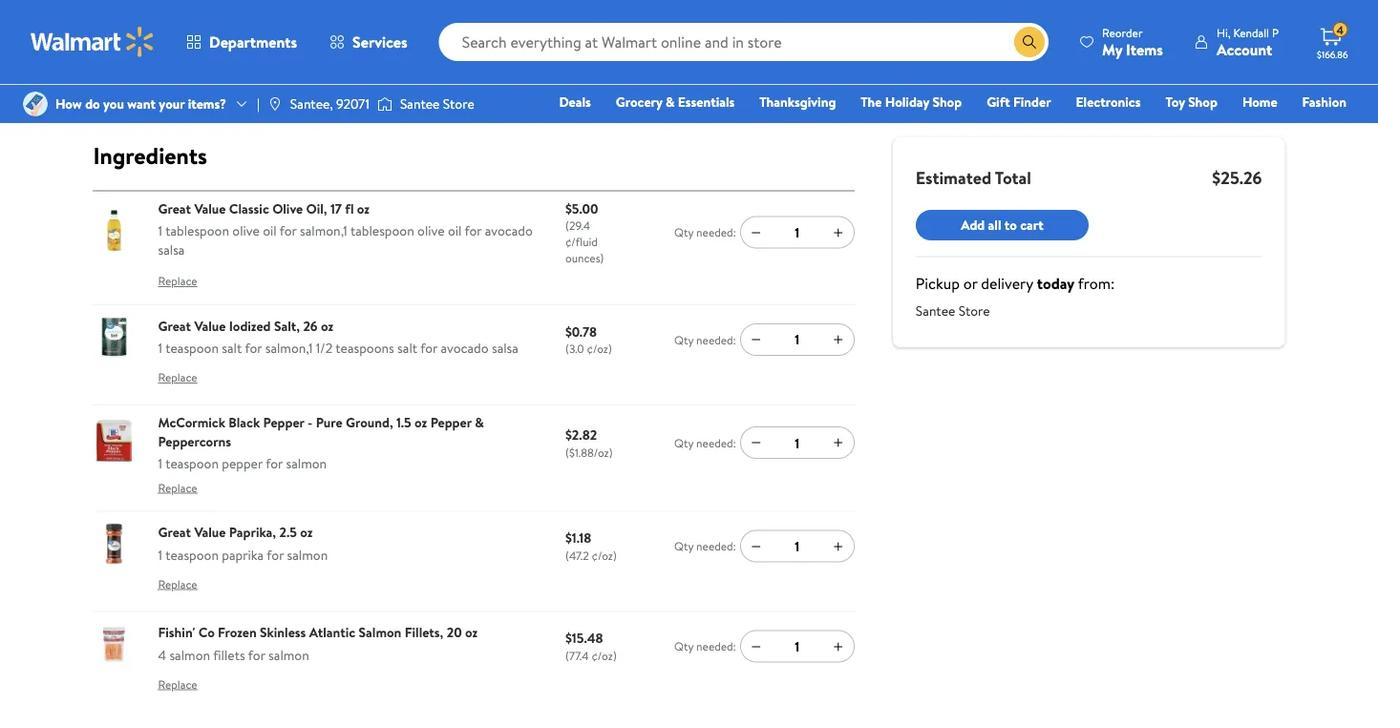 Task type: describe. For each thing, give the bounding box(es) containing it.
avocado inside great value classic olive oil, 17 fl oz 1 tablespoon olive oil for salmon,1 tablespoon olive oil for avocado salsa
[[485, 221, 533, 240]]

frozen
[[218, 624, 257, 642]]

needed: for $1.18
[[696, 539, 736, 555]]

grocery
[[616, 93, 663, 111]]

qty for $0.78
[[675, 332, 694, 348]]

for inside mccormick black pepper - pure ground, 1.5 oz pepper & peppercorns 1 teaspoon pepper for salmon
[[266, 455, 283, 473]]

mccormick black pepper - pure ground, 1.5 oz pepper & peppercorns image
[[93, 420, 135, 462]]

$0.78
[[565, 322, 597, 341]]

Walmart Site-Wide search field
[[439, 23, 1049, 61]]

one
[[1201, 119, 1229, 138]]

for inside 'fishin' co frozen skinless atlantic salmon fillets, 20 oz 4 salmon fillets for salmon'
[[248, 646, 265, 665]]

0 vertical spatial santee
[[400, 95, 440, 113]]

pickup or delivery today from: santee store
[[916, 273, 1115, 320]]

 image for santee, 92071
[[267, 96, 283, 112]]

salmon,1 inside great value classic olive oil, 17 fl oz 1 tablespoon olive oil for salmon,1 tablespoon olive oil for avocado salsa
[[300, 221, 347, 240]]

great value classic olive oil, 17 fl oz link
[[158, 199, 370, 218]]

needed: for $0.78
[[696, 332, 736, 348]]

toy
[[1166, 93, 1185, 111]]

needed: for $5.00
[[696, 225, 736, 241]]

holiday
[[885, 93, 930, 111]]

delivery
[[981, 273, 1033, 294]]

replace button for 4 salmon fillets for salmon
[[158, 670, 197, 701]]

pickup
[[916, 273, 960, 294]]

p
[[1272, 24, 1279, 41]]

replace for great value iodized salt, 26 oz
[[158, 370, 197, 386]]

great value classic olive oil, 17 fl oz image
[[93, 210, 135, 252]]

santee inside pickup or delivery today from: santee store
[[916, 302, 956, 320]]

pepper
[[222, 455, 263, 473]]

co
[[198, 624, 215, 642]]

1 inside great value classic olive oil, 17 fl oz 1 tablespoon olive oil for salmon,1 tablespoon olive oil for avocado salsa
[[158, 221, 162, 240]]

walmart+
[[1290, 119, 1347, 138]]

fishin' co frozen skinless atlantic salmon fillets, 20 oz image
[[93, 624, 135, 666]]

salmon down skinless
[[269, 646, 309, 665]]

add all to cart
[[961, 216, 1044, 234]]

decrease quantity great value classic olive oil, 17 fl oz-count, current quantity 1 image
[[749, 225, 764, 240]]

replace button for 1 tablespoon olive oil for salmon,1 tablespoon olive oil for avocado salsa
[[158, 266, 197, 297]]

services button
[[313, 19, 424, 65]]

¢/oz) for $0.78
[[587, 341, 612, 357]]

departments
[[209, 32, 297, 53]]

how do you want your items?
[[55, 95, 226, 113]]

value for classic
[[194, 199, 226, 218]]

peppercorns
[[158, 432, 231, 451]]

2 olive from the left
[[418, 221, 445, 240]]

classic
[[229, 199, 269, 218]]

black
[[229, 413, 260, 432]]

or
[[964, 273, 978, 294]]

$2.82
[[565, 426, 597, 445]]

add all to cart button
[[916, 210, 1089, 241]]

mins for 5 mins
[[1128, 6, 1174, 38]]

from:
[[1078, 273, 1115, 294]]

paprika
[[222, 546, 264, 565]]

great value classic olive oil, 17 fl oz 1 tablespoon olive oil for salmon,1 tablespoon olive oil for avocado salsa
[[158, 199, 533, 259]]

increase quantity mccormick black pepper - pure ground, 1.5 oz pepper & peppercorns-count, current quantity 1 image
[[831, 436, 846, 451]]

essentials
[[678, 93, 735, 111]]

ounces)
[[565, 250, 604, 266]]

gift finder
[[987, 93, 1051, 111]]

add
[[961, 216, 985, 234]]

mccormick black pepper - pure ground, 1.5 oz pepper & peppercorns link
[[158, 413, 484, 451]]

salmon,1 inside great value iodized salt, 26 oz 1 teaspoon salt for salmon,1 1/2 teaspoons salt for avocado salsa
[[265, 339, 313, 358]]

40
[[911, 6, 939, 38]]

electronics link
[[1068, 92, 1150, 112]]

paprika,
[[229, 524, 276, 542]]

replace button for 1 teaspoon pepper for salmon
[[158, 473, 197, 504]]

1 inside mccormick black pepper - pure ground, 1.5 oz pepper & peppercorns 1 teaspoon pepper for salmon
[[158, 455, 162, 473]]

salsa inside great value iodized salt, 26 oz 1 teaspoon salt for salmon,1 1/2 teaspoons salt for avocado salsa
[[492, 339, 519, 358]]

-
[[308, 413, 313, 432]]

kendall
[[1234, 24, 1270, 41]]

great for great value paprika, 2.5 oz
[[158, 524, 191, 542]]

increase quantity great value iodized salt, 26 oz-count, current quantity 1 image
[[831, 332, 846, 348]]

mins for 40 mins
[[945, 6, 992, 38]]

thanksgiving
[[760, 93, 836, 111]]

atlantic
[[309, 624, 355, 642]]

increase quantity great value classic olive oil, 17 fl oz-count, current quantity 1 image
[[831, 225, 846, 240]]

40 mins
[[911, 6, 992, 38]]

4 inside 'fishin' co frozen skinless atlantic salmon fillets, 20 oz 4 salmon fillets for salmon'
[[158, 646, 166, 665]]

how
[[55, 95, 82, 113]]

the holiday shop
[[861, 93, 962, 111]]

oz inside great value paprika, 2.5 oz 1 teaspoon paprika for salmon
[[300, 524, 313, 542]]

electronics
[[1076, 93, 1141, 111]]

1.5
[[396, 413, 411, 432]]

deals link
[[551, 92, 600, 112]]

items
[[1126, 39, 1163, 60]]

fillets
[[213, 646, 245, 665]]

$5.00 (29.4 ¢/fluid ounces) replace
[[158, 199, 604, 289]]

$2.82 ($1.88/oz)
[[565, 426, 613, 461]]

search icon image
[[1022, 34, 1037, 50]]

1 pepper from the left
[[263, 413, 304, 432]]

$1.18
[[565, 529, 592, 548]]

one debit
[[1201, 119, 1265, 138]]

one debit link
[[1192, 118, 1274, 139]]

the holiday shop link
[[852, 92, 971, 112]]

great value iodized salt, 26 oz 1 teaspoon salt for salmon,1 1/2 teaspoons salt for avocado salsa
[[158, 317, 519, 358]]

& inside mccormick black pepper - pure ground, 1.5 oz pepper & peppercorns 1 teaspoon pepper for salmon
[[475, 413, 484, 432]]

decrease quantity fishin' co frozen skinless atlantic salmon fillets, 20 oz-count, current quantity 1 image
[[749, 639, 764, 655]]

1 left the increase quantity fishin' co frozen skinless atlantic salmon fillets, 20 oz-count, current quantity 1 image
[[795, 638, 800, 656]]

oz inside great value iodized salt, 26 oz 1 teaspoon salt for salmon,1 1/2 teaspoons salt for avocado salsa
[[321, 317, 334, 335]]

replace button for 1 teaspoon salt for salmon,1 1/2 teaspoons salt for avocado salsa
[[158, 363, 197, 394]]

teaspoon inside great value iodized salt, 26 oz 1 teaspoon salt for salmon,1 1/2 teaspoons salt for avocado salsa
[[165, 339, 219, 358]]

toy shop
[[1166, 93, 1218, 111]]

increase quantity great value paprika, 2.5 oz-count, current quantity 1 image
[[831, 539, 846, 554]]

2 pepper from the left
[[431, 413, 472, 432]]

1 salt from the left
[[222, 339, 242, 358]]

decrease quantity mccormick black pepper - pure ground, 1.5 oz pepper & peppercorns-count, current quantity 1 image
[[749, 436, 764, 451]]

qty for $5.00
[[675, 225, 694, 241]]

salsa inside great value classic olive oil, 17 fl oz 1 tablespoon olive oil for salmon,1 tablespoon olive oil for avocado salsa
[[158, 240, 185, 259]]

qty for $1.18
[[675, 539, 694, 555]]

0 vertical spatial &
[[666, 93, 675, 111]]

walmart+ link
[[1281, 118, 1356, 139]]

$1.18 (47.2 ¢/oz)
[[565, 529, 617, 564]]

hi, kendall p account
[[1217, 24, 1279, 60]]

salmon down fishin'
[[169, 646, 210, 665]]

($1.88/oz)
[[565, 445, 613, 461]]

needed: for $2.82
[[696, 435, 736, 451]]

qty needed: for $2.82
[[675, 435, 736, 451]]

qty for $2.82
[[675, 435, 694, 451]]

toy shop link
[[1157, 92, 1226, 112]]

deals
[[559, 93, 591, 111]]

2.5
[[279, 524, 297, 542]]

santee, 92071
[[290, 95, 370, 113]]

1 inside great value paprika, 2.5 oz 1 teaspoon paprika for salmon
[[158, 546, 162, 565]]

olive
[[272, 199, 303, 218]]

teaspoon inside mccormick black pepper - pure ground, 1.5 oz pepper & peppercorns 1 teaspoon pepper for salmon
[[165, 455, 219, 473]]

fishin'
[[158, 624, 195, 642]]

estimated
[[916, 166, 992, 190]]

fishin' co frozen skinless atlantic salmon fillets, 20 oz 4 salmon fillets for salmon
[[158, 624, 478, 665]]

mccormick
[[158, 413, 225, 432]]



Task type: locate. For each thing, give the bounding box(es) containing it.
want
[[127, 95, 156, 113]]

replace button down peppercorns
[[158, 473, 197, 504]]

needed: for $15.48
[[696, 639, 736, 655]]

2 great from the top
[[158, 317, 191, 335]]

1 oil from the left
[[263, 221, 277, 240]]

replace up great value iodized salt, 26 oz link
[[158, 273, 197, 289]]

1 horizontal spatial pepper
[[431, 413, 472, 432]]

salmon,1 down oil,
[[300, 221, 347, 240]]

value left iodized
[[194, 317, 226, 335]]

the
[[861, 93, 882, 111]]

2 teaspoon from the top
[[165, 455, 219, 473]]

5 replace button from the top
[[158, 670, 197, 701]]

3 value from the top
[[194, 524, 226, 542]]

oil
[[263, 221, 277, 240], [448, 221, 462, 240]]

1 horizontal spatial store
[[959, 302, 990, 320]]

items?
[[188, 95, 226, 113]]

needed:
[[696, 225, 736, 241], [696, 332, 736, 348], [696, 435, 736, 451], [696, 539, 736, 555], [696, 639, 736, 655]]

2 replace from the top
[[158, 370, 197, 386]]

great right great value paprika, 2.5 oz image
[[158, 524, 191, 542]]

2 horizontal spatial  image
[[377, 95, 393, 114]]

replace button for 1 teaspoon paprika for salmon
[[158, 570, 197, 600]]

1 great from the top
[[158, 199, 191, 218]]

0 vertical spatial value
[[194, 199, 226, 218]]

needed: left decrease quantity great value iodized salt, 26 oz-count, current quantity 1 image
[[696, 332, 736, 348]]

value up the paprika
[[194, 524, 226, 542]]

salt right teaspoons
[[397, 339, 418, 358]]

teaspoon down peppercorns
[[165, 455, 219, 473]]

great value iodized salt, 26 oz image
[[93, 317, 135, 359]]

teaspoon inside great value paprika, 2.5 oz 1 teaspoon paprika for salmon
[[165, 546, 219, 565]]

avocado inside great value iodized salt, 26 oz 1 teaspoon salt for salmon,1 1/2 teaspoons salt for avocado salsa
[[441, 339, 489, 358]]

 image for santee store
[[377, 95, 393, 114]]

santee store
[[400, 95, 475, 113]]

grocery & essentials
[[616, 93, 735, 111]]

your
[[159, 95, 185, 113]]

replace down peppercorns
[[158, 480, 197, 496]]

ground,
[[346, 413, 393, 432]]

iodized
[[229, 317, 271, 335]]

1 qty needed: from the top
[[675, 225, 736, 241]]

¢/fluid
[[565, 234, 598, 250]]

qty left the "decrease quantity mccormick black pepper - pure ground, 1.5 oz pepper & peppercorns-count, current quantity 1" icon
[[675, 435, 694, 451]]

great value iodized salt, 26 oz link
[[158, 317, 334, 335]]

mins up items on the right top of page
[[1128, 6, 1174, 38]]

great for great value classic olive oil, 17 fl oz
[[158, 199, 191, 218]]

4 needed: from the top
[[696, 539, 736, 555]]

2 qty from the top
[[675, 332, 694, 348]]

1 horizontal spatial salt
[[397, 339, 418, 358]]

1 right great value classic olive oil, 17 fl oz image
[[158, 221, 162, 240]]

0 horizontal spatial olive
[[232, 221, 260, 240]]

1 tablespoon from the left
[[165, 221, 229, 240]]

0 horizontal spatial pepper
[[263, 413, 304, 432]]

tablespoon down fl
[[350, 221, 414, 240]]

oz inside mccormick black pepper - pure ground, 1.5 oz pepper & peppercorns 1 teaspoon pepper for salmon
[[415, 413, 427, 432]]

qty needed: left decrease quantity great value classic olive oil, 17 fl oz-count, current quantity 1 image
[[675, 225, 736, 241]]

(3.0
[[565, 341, 584, 357]]

4
[[1337, 22, 1344, 38], [158, 646, 166, 665]]

3 needed: from the top
[[696, 435, 736, 451]]

fishin' co frozen skinless atlantic salmon fillets, 20 oz link
[[158, 624, 478, 642]]

4 replace button from the top
[[158, 570, 197, 600]]

all
[[988, 216, 1002, 234]]

reorder my items
[[1102, 24, 1163, 60]]

20
[[447, 624, 462, 642]]

1 olive from the left
[[232, 221, 260, 240]]

Search search field
[[439, 23, 1049, 61]]

5 mins
[[1110, 6, 1174, 38]]

mins right 40
[[945, 6, 992, 38]]

1 horizontal spatial oil
[[448, 221, 462, 240]]

great inside great value iodized salt, 26 oz 1 teaspoon salt for salmon,1 1/2 teaspoons salt for avocado salsa
[[158, 317, 191, 335]]

replace up fishin'
[[158, 577, 197, 593]]

¢/oz) for $1.18
[[592, 548, 617, 564]]

1 inside great value iodized salt, 26 oz 1 teaspoon salt for salmon,1 1/2 teaspoons salt for avocado salsa
[[158, 339, 162, 358]]

5 replace from the top
[[158, 677, 197, 693]]

qty needed: for $5.00
[[675, 225, 736, 241]]

5 qty from the top
[[675, 639, 694, 655]]

3 qty from the top
[[675, 435, 694, 451]]

qty left decrease quantity great value classic olive oil, 17 fl oz-count, current quantity 1 image
[[675, 225, 694, 241]]

1 replace from the top
[[158, 273, 197, 289]]

2 shop from the left
[[1188, 93, 1218, 111]]

total
[[995, 166, 1032, 190]]

2 qty needed: from the top
[[675, 332, 736, 348]]

skinless
[[260, 624, 306, 642]]

(29.4
[[565, 218, 590, 234]]

oz inside great value classic olive oil, 17 fl oz 1 tablespoon olive oil for salmon,1 tablespoon olive oil for avocado salsa
[[357, 199, 370, 218]]

3 great from the top
[[158, 524, 191, 542]]

qty needed: for $0.78
[[675, 332, 736, 348]]

 image
[[23, 92, 48, 117], [377, 95, 393, 114], [267, 96, 283, 112]]

needed: left the "decrease quantity mccormick black pepper - pure ground, 1.5 oz pepper & peppercorns-count, current quantity 1" icon
[[696, 435, 736, 451]]

santee right 92071
[[400, 95, 440, 113]]

services
[[353, 32, 408, 53]]

for inside great value paprika, 2.5 oz 1 teaspoon paprika for salmon
[[267, 546, 284, 565]]

$166.86
[[1317, 48, 1348, 61]]

 image right "|"
[[267, 96, 283, 112]]

salmon,1 down salt,
[[265, 339, 313, 358]]

1 right great value paprika, 2.5 oz image
[[158, 546, 162, 565]]

replace button up fishin'
[[158, 570, 197, 600]]

you
[[103, 95, 124, 113]]

registry
[[1127, 119, 1176, 138]]

teaspoon down the great value paprika, 2.5 oz link at the bottom of the page
[[165, 546, 219, 565]]

salmon inside mccormick black pepper - pure ground, 1.5 oz pepper & peppercorns 1 teaspoon pepper for salmon
[[286, 455, 327, 473]]

shop
[[933, 93, 962, 111], [1188, 93, 1218, 111]]

registry link
[[1118, 118, 1184, 139]]

0 vertical spatial avocado
[[485, 221, 533, 240]]

great
[[158, 199, 191, 218], [158, 317, 191, 335], [158, 524, 191, 542]]

$15.48
[[565, 630, 603, 648]]

salmon,1
[[300, 221, 347, 240], [265, 339, 313, 358]]

shop right toy
[[1188, 93, 1218, 111]]

0 horizontal spatial salt
[[222, 339, 242, 358]]

1 vertical spatial &
[[475, 413, 484, 432]]

today
[[1037, 273, 1075, 294]]

¢/oz) right (3.0
[[587, 341, 612, 357]]

gift finder link
[[978, 92, 1060, 112]]

great down 'ingredients'
[[158, 199, 191, 218]]

pepper right 1.5
[[431, 413, 472, 432]]

increase quantity fishin' co frozen skinless atlantic salmon fillets, 20 oz-count, current quantity 1 image
[[831, 639, 846, 655]]

santee
[[400, 95, 440, 113], [916, 302, 956, 320]]

1 horizontal spatial  image
[[267, 96, 283, 112]]

0 vertical spatial teaspoon
[[165, 339, 219, 358]]

olive
[[232, 221, 260, 240], [418, 221, 445, 240]]

fashion registry
[[1127, 93, 1347, 138]]

1 vertical spatial salmon,1
[[265, 339, 313, 358]]

2 value from the top
[[194, 317, 226, 335]]

3 qty needed: from the top
[[675, 435, 736, 451]]

3 replace button from the top
[[158, 473, 197, 504]]

2 mins from the left
[[1128, 6, 1174, 38]]

1 down peppercorns
[[158, 455, 162, 473]]

1 vertical spatial 4
[[158, 646, 166, 665]]

4 qty from the top
[[675, 539, 694, 555]]

qty needed: left the decrease quantity fishin' co frozen skinless atlantic salmon fillets, 20 oz-count, current quantity 1 image on the right bottom
[[675, 639, 736, 655]]

salmon inside great value paprika, 2.5 oz 1 teaspoon paprika for salmon
[[287, 546, 328, 565]]

1 horizontal spatial mins
[[1128, 6, 1174, 38]]

2 needed: from the top
[[696, 332, 736, 348]]

oz right 2.5
[[300, 524, 313, 542]]

1 vertical spatial value
[[194, 317, 226, 335]]

qty needed: left decrease quantity great value iodized salt, 26 oz-count, current quantity 1 image
[[675, 332, 736, 348]]

1 teaspoon from the top
[[165, 339, 219, 358]]

estimated total
[[916, 166, 1032, 190]]

4 up $166.86
[[1337, 22, 1344, 38]]

salsa right great value classic olive oil, 17 fl oz image
[[158, 240, 185, 259]]

0 horizontal spatial  image
[[23, 92, 48, 117]]

0 vertical spatial ¢/oz)
[[587, 341, 612, 357]]

5 needed: from the top
[[696, 639, 736, 655]]

qty needed: for $15.48
[[675, 639, 736, 655]]

qty for $15.48
[[675, 639, 694, 655]]

great value paprika, 2.5 oz link
[[158, 524, 313, 542]]

decrease quantity great value iodized salt, 26 oz-count, current quantity 1 image
[[749, 332, 764, 348]]

1 right the great value iodized salt, 26 oz icon
[[158, 339, 162, 358]]

replace for great value paprika, 2.5 oz
[[158, 577, 197, 593]]

1 right decrease quantity great value paprika, 2.5 oz-count, current quantity 1 image
[[795, 537, 800, 556]]

reorder
[[1102, 24, 1143, 41]]

salmon
[[359, 624, 402, 642]]

great for great value iodized salt, 26 oz
[[158, 317, 191, 335]]

¢/oz) inside $15.48 (77.4 ¢/oz)
[[592, 648, 617, 664]]

salmon down mccormick black pepper - pure ground, 1.5 oz pepper & peppercorns link
[[286, 455, 327, 473]]

¢/oz) for $15.48
[[592, 648, 617, 664]]

replace down fishin'
[[158, 677, 197, 693]]

5 qty needed: from the top
[[675, 639, 736, 655]]

¢/oz) right (47.2
[[592, 548, 617, 564]]

value for paprika,
[[194, 524, 226, 542]]

value inside great value paprika, 2.5 oz 1 teaspoon paprika for salmon
[[194, 524, 226, 542]]

& right 1.5
[[475, 413, 484, 432]]

0 horizontal spatial santee
[[400, 95, 440, 113]]

needed: left decrease quantity great value paprika, 2.5 oz-count, current quantity 1 image
[[696, 539, 736, 555]]

great value paprika, 2.5 oz 1 teaspoon paprika for salmon
[[158, 524, 328, 565]]

qty needed: left the "decrease quantity mccormick black pepper - pure ground, 1.5 oz pepper & peppercorns-count, current quantity 1" icon
[[675, 435, 736, 451]]

oz inside 'fishin' co frozen skinless atlantic salmon fillets, 20 oz 4 salmon fillets for salmon'
[[465, 624, 478, 642]]

replace button up great value iodized salt, 26 oz link
[[158, 266, 197, 297]]

1 vertical spatial teaspoon
[[165, 455, 219, 473]]

value inside great value classic olive oil, 17 fl oz 1 tablespoon olive oil for salmon,1 tablespoon olive oil for avocado salsa
[[194, 199, 226, 218]]

26
[[303, 317, 318, 335]]

oz right 20 at the bottom of page
[[465, 624, 478, 642]]

1 vertical spatial store
[[959, 302, 990, 320]]

4 qty needed: from the top
[[675, 539, 736, 555]]

0 vertical spatial salmon,1
[[300, 221, 347, 240]]

3 teaspoon from the top
[[165, 546, 219, 565]]

1 qty from the top
[[675, 225, 694, 241]]

0 horizontal spatial &
[[475, 413, 484, 432]]

replace up the mccormick
[[158, 370, 197, 386]]

1 left increase quantity great value classic olive oil, 17 fl oz-count, current quantity 1 icon
[[795, 223, 800, 242]]

finder
[[1014, 93, 1051, 111]]

1 vertical spatial avocado
[[441, 339, 489, 358]]

replace for mccormick black pepper - pure ground, 1.5 oz pepper & peppercorns
[[158, 480, 197, 496]]

great value paprika, 2.5 oz image
[[93, 524, 135, 566]]

1 vertical spatial salsa
[[492, 339, 519, 358]]

 image right 92071
[[377, 95, 393, 114]]

¢/oz) inside $1.18 (47.2 ¢/oz)
[[592, 548, 617, 564]]

4 down fishin'
[[158, 646, 166, 665]]

santee,
[[290, 95, 333, 113]]

teaspoons
[[336, 339, 394, 358]]

oz right 1.5
[[415, 413, 427, 432]]

3 replace from the top
[[158, 480, 197, 496]]

(77.4
[[565, 648, 589, 664]]

4 replace from the top
[[158, 577, 197, 593]]

0 horizontal spatial oil
[[263, 221, 277, 240]]

2 replace button from the top
[[158, 363, 197, 394]]

0 horizontal spatial tablespoon
[[165, 221, 229, 240]]

2 vertical spatial great
[[158, 524, 191, 542]]

1 horizontal spatial salsa
[[492, 339, 519, 358]]

& right grocery
[[666, 93, 675, 111]]

needed: left the decrease quantity fishin' co frozen skinless atlantic salmon fillets, 20 oz-count, current quantity 1 image on the right bottom
[[696, 639, 736, 655]]

tablespoon down classic
[[165, 221, 229, 240]]

0 vertical spatial salsa
[[158, 240, 185, 259]]

great inside great value classic olive oil, 17 fl oz 1 tablespoon olive oil for salmon,1 tablespoon olive oil for avocado salsa
[[158, 199, 191, 218]]

pure
[[316, 413, 343, 432]]

value inside great value iodized salt, 26 oz 1 teaspoon salt for salmon,1 1/2 teaspoons salt for avocado salsa
[[194, 317, 226, 335]]

1 horizontal spatial shop
[[1188, 93, 1218, 111]]

qty left the decrease quantity fishin' co frozen skinless atlantic salmon fillets, 20 oz-count, current quantity 1 image on the right bottom
[[675, 639, 694, 655]]

oz right 26
[[321, 317, 334, 335]]

salt down great value iodized salt, 26 oz link
[[222, 339, 242, 358]]

replace inside the $5.00 (29.4 ¢/fluid ounces) replace
[[158, 273, 197, 289]]

for
[[280, 221, 297, 240], [465, 221, 482, 240], [245, 339, 262, 358], [420, 339, 438, 358], [266, 455, 283, 473], [267, 546, 284, 565], [248, 646, 265, 665]]

walmart image
[[31, 27, 155, 57]]

needed: left decrease quantity great value classic olive oil, 17 fl oz-count, current quantity 1 image
[[696, 225, 736, 241]]

 image for how do you want your items?
[[23, 92, 48, 117]]

¢/oz) right the (77.4 on the bottom
[[592, 648, 617, 664]]

¢/oz) inside $0.78 (3.0 ¢/oz)
[[587, 341, 612, 357]]

home
[[1243, 93, 1278, 111]]

replace button up the mccormick
[[158, 363, 197, 394]]

1 vertical spatial santee
[[916, 302, 956, 320]]

$5.00
[[565, 199, 598, 218]]

hi,
[[1217, 24, 1231, 41]]

value left classic
[[194, 199, 226, 218]]

great right the great value iodized salt, 26 oz icon
[[158, 317, 191, 335]]

decrease quantity great value paprika, 2.5 oz-count, current quantity 1 image
[[749, 539, 764, 554]]

1
[[158, 221, 162, 240], [795, 223, 800, 242], [795, 331, 800, 349], [158, 339, 162, 358], [795, 434, 800, 453], [158, 455, 162, 473], [795, 537, 800, 556], [158, 546, 162, 565], [795, 638, 800, 656]]

oz right fl
[[357, 199, 370, 218]]

0 horizontal spatial shop
[[933, 93, 962, 111]]

salmon down 2.5
[[287, 546, 328, 565]]

1 right decrease quantity great value iodized salt, 26 oz-count, current quantity 1 image
[[795, 331, 800, 349]]

debit
[[1232, 119, 1265, 138]]

oz
[[357, 199, 370, 218], [321, 317, 334, 335], [415, 413, 427, 432], [300, 524, 313, 542], [465, 624, 478, 642]]

 image left how
[[23, 92, 48, 117]]

qty needed:
[[675, 225, 736, 241], [675, 332, 736, 348], [675, 435, 736, 451], [675, 539, 736, 555], [675, 639, 736, 655]]

2 vertical spatial ¢/oz)
[[592, 648, 617, 664]]

2 vertical spatial teaspoon
[[165, 546, 219, 565]]

account
[[1217, 39, 1273, 60]]

1 value from the top
[[194, 199, 226, 218]]

1 shop from the left
[[933, 93, 962, 111]]

0 horizontal spatial salsa
[[158, 240, 185, 259]]

value for iodized
[[194, 317, 226, 335]]

0 vertical spatial 4
[[1337, 22, 1344, 38]]

1 needed: from the top
[[696, 225, 736, 241]]

1/2
[[316, 339, 333, 358]]

1 horizontal spatial olive
[[418, 221, 445, 240]]

2 tablespoon from the left
[[350, 221, 414, 240]]

1 horizontal spatial &
[[666, 93, 675, 111]]

qty left decrease quantity great value iodized salt, 26 oz-count, current quantity 1 image
[[675, 332, 694, 348]]

1 horizontal spatial 4
[[1337, 22, 1344, 38]]

17
[[330, 199, 342, 218]]

grocery & essentials link
[[607, 92, 743, 112]]

2 vertical spatial value
[[194, 524, 226, 542]]

salt,
[[274, 317, 300, 335]]

¢/oz)
[[587, 341, 612, 357], [592, 548, 617, 564], [592, 648, 617, 664]]

2 oil from the left
[[448, 221, 462, 240]]

1 vertical spatial ¢/oz)
[[592, 548, 617, 564]]

5
[[1110, 6, 1122, 38]]

qty needed: left decrease quantity great value paprika, 2.5 oz-count, current quantity 1 image
[[675, 539, 736, 555]]

oil,
[[306, 199, 327, 218]]

qty left decrease quantity great value paprika, 2.5 oz-count, current quantity 1 image
[[675, 539, 694, 555]]

0 horizontal spatial mins
[[945, 6, 992, 38]]

qty needed: for $1.18
[[675, 539, 736, 555]]

1 mins from the left
[[945, 6, 992, 38]]

store inside pickup or delivery today from: santee store
[[959, 302, 990, 320]]

replace for fishin' co frozen skinless atlantic salmon fillets, 20 oz
[[158, 677, 197, 693]]

fl
[[345, 199, 354, 218]]

0 vertical spatial great
[[158, 199, 191, 218]]

1 vertical spatial great
[[158, 317, 191, 335]]

1 left increase quantity mccormick black pepper - pure ground, 1.5 oz pepper & peppercorns-count, current quantity 1 icon
[[795, 434, 800, 453]]

1 horizontal spatial tablespoon
[[350, 221, 414, 240]]

fillets,
[[405, 624, 444, 642]]

pepper left -
[[263, 413, 304, 432]]

0 horizontal spatial 4
[[158, 646, 166, 665]]

1 horizontal spatial santee
[[916, 302, 956, 320]]

teaspoon down great value iodized salt, 26 oz link
[[165, 339, 219, 358]]

0 vertical spatial store
[[443, 95, 475, 113]]

teaspoon
[[165, 339, 219, 358], [165, 455, 219, 473], [165, 546, 219, 565]]

santee down pickup
[[916, 302, 956, 320]]

cart
[[1020, 216, 1044, 234]]

replace button down fishin'
[[158, 670, 197, 701]]

salsa left (3.0
[[492, 339, 519, 358]]

great inside great value paprika, 2.5 oz 1 teaspoon paprika for salmon
[[158, 524, 191, 542]]

1 replace button from the top
[[158, 266, 197, 297]]

0 horizontal spatial store
[[443, 95, 475, 113]]

2 salt from the left
[[397, 339, 418, 358]]

thanksgiving link
[[751, 92, 845, 112]]

shop right holiday
[[933, 93, 962, 111]]

$25.26
[[1213, 166, 1262, 190]]

do
[[85, 95, 100, 113]]



Task type: vqa. For each thing, say whether or not it's contained in the screenshot.
Store to the left
yes



